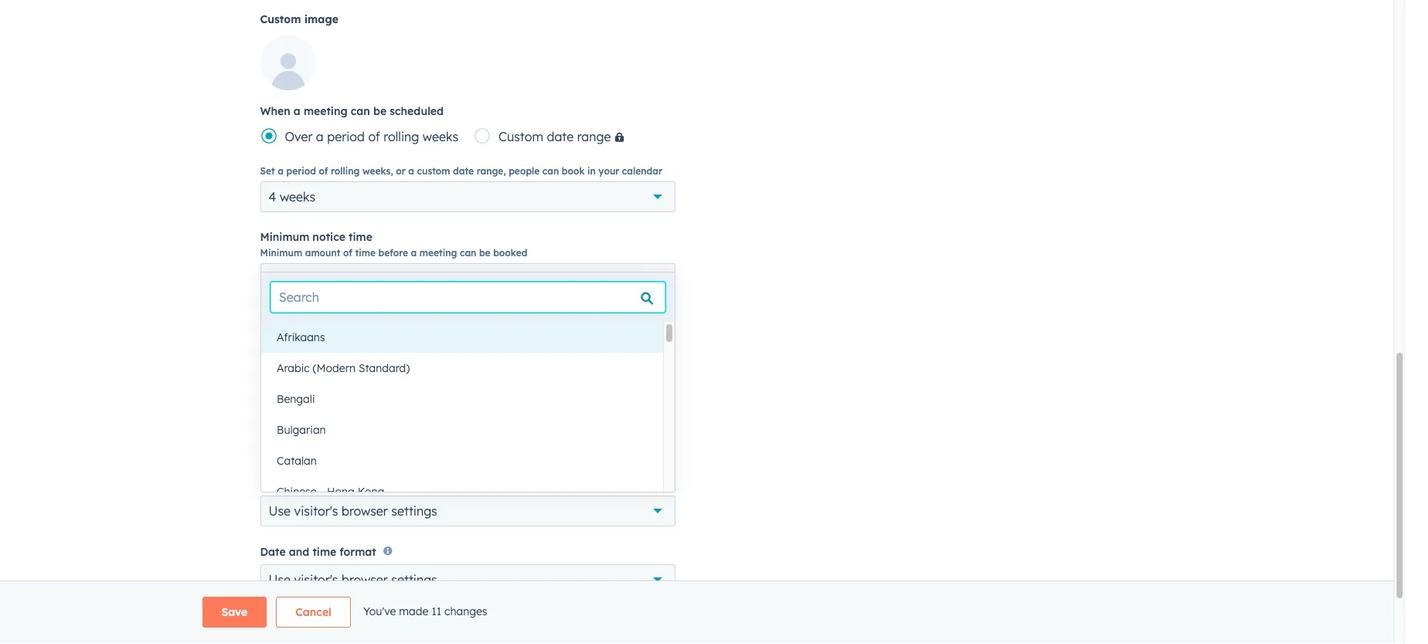 Task type: locate. For each thing, give the bounding box(es) containing it.
be
[[373, 104, 387, 118], [479, 247, 491, 259], [450, 329, 461, 341]]

browser down format
[[342, 573, 388, 589]]

visitor's
[[294, 504, 338, 519], [294, 573, 338, 589]]

rolling for weeks
[[384, 129, 419, 144]]

4 weeks button
[[260, 181, 675, 212]]

0 horizontal spatial and
[[289, 546, 309, 560]]

1 vertical spatial use
[[269, 573, 291, 589]]

0 vertical spatial meeting
[[304, 104, 348, 118]]

2 hours
[[269, 271, 311, 287]]

settings up affects
[[391, 573, 437, 589]]

15 minutes
[[269, 435, 331, 450]]

your right around
[[337, 329, 357, 341]]

0 vertical spatial use visitor's browser settings
[[269, 504, 437, 519]]

booked left "for"
[[464, 329, 498, 341]]

period
[[327, 129, 365, 144], [286, 165, 316, 177]]

1 vertical spatial weeks
[[280, 189, 316, 205]]

2 use visitor's browser settings from the top
[[269, 573, 437, 589]]

minimum
[[260, 230, 309, 244], [260, 247, 302, 259]]

custom left image
[[260, 12, 301, 26]]

set up 4
[[260, 165, 275, 177]]

Search search field
[[271, 282, 666, 313]]

use visitor's browser settings
[[269, 504, 437, 519], [269, 573, 437, 589]]

minimum down the 4 weeks
[[260, 230, 309, 244]]

2 horizontal spatial be
[[479, 247, 491, 259]]

dates
[[464, 600, 490, 612]]

0 horizontal spatial page
[[260, 614, 284, 626]]

page
[[307, 477, 335, 491], [260, 614, 284, 626]]

a left custom
[[408, 165, 414, 177]]

period for over
[[327, 129, 365, 144]]

or inside the country or area you choose affects how dates and times appear on your booking page
[[317, 600, 327, 612]]

time
[[349, 230, 373, 244], [355, 247, 376, 259], [297, 312, 320, 326], [290, 394, 314, 408], [313, 546, 336, 560]]

frequency
[[295, 411, 341, 423]]

1 vertical spatial period
[[286, 165, 316, 177]]

1 vertical spatial booked
[[464, 329, 498, 341]]

weeks inside when a meeting can be scheduled element
[[423, 129, 458, 144]]

language
[[338, 477, 388, 491]]

a for set
[[278, 165, 284, 177]]

use inside dropdown button
[[269, 504, 291, 519]]

time left format
[[313, 546, 336, 560]]

be up over a period of rolling weeks
[[373, 104, 387, 118]]

weeks down scheduled
[[423, 129, 458, 144]]

1 horizontal spatial date
[[547, 129, 574, 144]]

1 vertical spatial meeting
[[420, 247, 457, 259]]

a right when
[[294, 104, 301, 118]]

save
[[221, 606, 248, 620]]

0 vertical spatial period
[[327, 129, 365, 144]]

date up 4 weeks popup button
[[453, 165, 474, 177]]

meeting
[[304, 104, 348, 118], [420, 247, 457, 259]]

hong
[[327, 485, 355, 499]]

the
[[260, 600, 277, 612]]

1 horizontal spatial you
[[405, 329, 422, 341]]

use visitor's browser settings down hong
[[269, 504, 437, 519]]

0 vertical spatial be
[[373, 104, 387, 118]]

time inside buffer time padding around your meetings you can't be booked for
[[297, 312, 320, 326]]

of down notice
[[343, 247, 352, 259]]

or left the area
[[317, 600, 327, 612]]

0 vertical spatial page
[[307, 477, 335, 491]]

2 use from the top
[[269, 573, 291, 589]]

0 vertical spatial can
[[351, 104, 370, 118]]

2 minimum from the top
[[260, 247, 302, 259]]

list box
[[261, 322, 675, 508]]

people
[[509, 165, 540, 177]]

custom image
[[260, 12, 339, 26]]

visitor's inside popup button
[[294, 573, 338, 589]]

you
[[405, 329, 422, 341], [354, 600, 371, 612]]

custom date range
[[499, 129, 611, 144]]

browser inside popup button
[[342, 573, 388, 589]]

1 vertical spatial meetings
[[379, 411, 421, 423]]

0 horizontal spatial weeks
[[280, 189, 316, 205]]

and
[[289, 546, 309, 560], [492, 600, 510, 612]]

times
[[513, 600, 538, 612]]

1
[[269, 353, 274, 368]]

the country or area you choose affects how dates and times appear on your booking page
[[260, 600, 651, 626]]

visitor's down date and time format
[[294, 573, 338, 589]]

affects
[[408, 600, 440, 612]]

custom
[[417, 165, 450, 177]]

settings down "catalan" button
[[391, 504, 437, 519]]

a right over
[[316, 129, 324, 144]]

1 vertical spatial settings
[[391, 573, 437, 589]]

or right weeks,
[[396, 165, 406, 177]]

rolling left weeks,
[[331, 165, 360, 177]]

1 horizontal spatial rolling
[[384, 129, 419, 144]]

1 use from the top
[[269, 504, 291, 519]]

period up the 4 weeks
[[286, 165, 316, 177]]

rolling inside when a meeting can be scheduled element
[[384, 129, 419, 144]]

2 settings from the top
[[391, 573, 437, 589]]

cancel button
[[276, 598, 351, 628]]

0 vertical spatial browser
[[342, 504, 388, 519]]

time up frequency
[[290, 394, 314, 408]]

period down when a meeting can be scheduled
[[327, 129, 365, 144]]

your inside start time increment set the frequency of your meetings start times.
[[356, 411, 377, 423]]

you left can't in the left of the page
[[405, 329, 422, 341]]

custom inside when a meeting can be scheduled element
[[499, 129, 543, 144]]

over
[[285, 129, 313, 144]]

set
[[260, 165, 275, 177], [260, 411, 275, 423]]

weeks right 4
[[280, 189, 316, 205]]

1 horizontal spatial weeks
[[423, 129, 458, 144]]

0 vertical spatial you
[[405, 329, 422, 341]]

meetings up standard)
[[360, 329, 402, 341]]

use visitor's browser settings up the area
[[269, 573, 437, 589]]

settings inside popup button
[[391, 573, 437, 589]]

meeting up over
[[304, 104, 348, 118]]

a inside minimum notice time minimum amount of time before a meeting can be booked
[[411, 247, 417, 259]]

15
[[269, 435, 281, 450]]

booked up 2 hours popup button
[[493, 247, 527, 259]]

0 horizontal spatial rolling
[[331, 165, 360, 177]]

0 vertical spatial custom
[[260, 12, 301, 26]]

0 vertical spatial minimum
[[260, 230, 309, 244]]

area
[[330, 600, 351, 612]]

can up 2 hours popup button
[[460, 247, 477, 259]]

appear
[[540, 600, 573, 612]]

period inside when a meeting can be scheduled element
[[327, 129, 365, 144]]

1 horizontal spatial or
[[396, 165, 406, 177]]

0 vertical spatial weeks
[[423, 129, 458, 144]]

be up 2 hours popup button
[[479, 247, 491, 259]]

0 vertical spatial settings
[[391, 504, 437, 519]]

0 vertical spatial set
[[260, 165, 275, 177]]

over a period of rolling weeks
[[285, 129, 458, 144]]

browser down kong
[[342, 504, 388, 519]]

0 vertical spatial visitor's
[[294, 504, 338, 519]]

0 vertical spatial use
[[269, 504, 291, 519]]

your
[[599, 165, 619, 177], [337, 329, 357, 341], [356, 411, 377, 423], [590, 600, 611, 612]]

how
[[443, 600, 462, 612]]

meeting up 2 hours popup button
[[420, 247, 457, 259]]

and right date
[[289, 546, 309, 560]]

use visitor's browser settings inside use visitor's browser settings dropdown button
[[269, 504, 437, 519]]

minimum notice time minimum amount of time before a meeting can be booked
[[260, 230, 527, 259]]

use up the
[[269, 573, 291, 589]]

1 horizontal spatial custom
[[499, 129, 543, 144]]

be right can't in the left of the page
[[450, 329, 461, 341]]

0 horizontal spatial or
[[317, 600, 327, 612]]

custom up people
[[499, 129, 543, 144]]

(modern
[[313, 362, 356, 376]]

1 vertical spatial can
[[542, 165, 559, 177]]

use down chinese
[[269, 504, 291, 519]]

1 vertical spatial be
[[479, 247, 491, 259]]

1 vertical spatial page
[[260, 614, 284, 626]]

start
[[260, 394, 287, 408]]

settings inside dropdown button
[[391, 504, 437, 519]]

a for when
[[294, 104, 301, 118]]

you inside the country or area you choose affects how dates and times appear on your booking page
[[354, 600, 371, 612]]

visitor's inside dropdown button
[[294, 504, 338, 519]]

minimum up '2 hours'
[[260, 247, 302, 259]]

custom
[[260, 12, 301, 26], [499, 129, 543, 144]]

made
[[399, 605, 429, 619]]

kong
[[358, 485, 384, 499]]

1 vertical spatial set
[[260, 411, 275, 423]]

buffer time padding around your meetings you can't be booked for
[[260, 312, 514, 341]]

use for date
[[269, 573, 291, 589]]

use visitor's browser settings for time
[[269, 573, 437, 589]]

1 vertical spatial browser
[[342, 573, 388, 589]]

your right in
[[599, 165, 619, 177]]

image
[[304, 12, 339, 26]]

booked
[[493, 247, 527, 259], [464, 329, 498, 341]]

browser
[[342, 504, 388, 519], [342, 573, 388, 589]]

2 set from the top
[[260, 411, 275, 423]]

0 horizontal spatial date
[[453, 165, 474, 177]]

date and time format
[[260, 546, 376, 560]]

0 horizontal spatial you
[[354, 600, 371, 612]]

meetings
[[360, 329, 402, 341], [379, 411, 421, 423]]

1 horizontal spatial period
[[327, 129, 365, 144]]

time up around
[[297, 312, 320, 326]]

a for over
[[316, 129, 324, 144]]

you right the area
[[354, 600, 371, 612]]

a up the 4 weeks
[[278, 165, 284, 177]]

bengali button
[[261, 384, 663, 415]]

can up over a period of rolling weeks
[[351, 104, 370, 118]]

custom for custom date range
[[499, 129, 543, 144]]

set down start
[[260, 411, 275, 423]]

0 vertical spatial booked
[[493, 247, 527, 259]]

1 horizontal spatial can
[[460, 247, 477, 259]]

book
[[562, 165, 585, 177]]

1 vertical spatial and
[[492, 600, 510, 612]]

1 browser from the top
[[342, 504, 388, 519]]

1 use visitor's browser settings from the top
[[269, 504, 437, 519]]

and left times
[[492, 600, 510, 612]]

use
[[269, 504, 291, 519], [269, 573, 291, 589]]

your down increment
[[356, 411, 377, 423]]

use inside popup button
[[269, 573, 291, 589]]

meetings left start
[[379, 411, 421, 423]]

use visitor's browser settings button
[[260, 565, 675, 596]]

your right on
[[590, 600, 611, 612]]

0 vertical spatial rolling
[[384, 129, 419, 144]]

1 vertical spatial visitor's
[[294, 573, 338, 589]]

2 vertical spatial be
[[450, 329, 461, 341]]

date left range
[[547, 129, 574, 144]]

rolling down scheduled
[[384, 129, 419, 144]]

or
[[396, 165, 406, 177], [317, 600, 327, 612]]

0 vertical spatial meetings
[[360, 329, 402, 341]]

1 horizontal spatial and
[[492, 600, 510, 612]]

1 vertical spatial rolling
[[331, 165, 360, 177]]

1 horizontal spatial meeting
[[420, 247, 457, 259]]

weeks,
[[363, 165, 393, 177]]

1 vertical spatial use visitor's browser settings
[[269, 573, 437, 589]]

a
[[294, 104, 301, 118], [316, 129, 324, 144], [278, 165, 284, 177], [408, 165, 414, 177], [411, 247, 417, 259]]

1 visitor's from the top
[[294, 504, 338, 519]]

0 vertical spatial date
[[547, 129, 574, 144]]

browser for date and time format
[[342, 573, 388, 589]]

changes
[[445, 605, 487, 619]]

bulgarian
[[277, 424, 326, 438]]

date
[[547, 129, 574, 144], [453, 165, 474, 177]]

list box containing afrikaans
[[261, 322, 675, 508]]

settings
[[391, 504, 437, 519], [391, 573, 437, 589]]

a right before at the top left of page
[[411, 247, 417, 259]]

2 vertical spatial can
[[460, 247, 477, 259]]

1 settings from the top
[[391, 504, 437, 519]]

1 vertical spatial you
[[354, 600, 371, 612]]

2 visitor's from the top
[[294, 573, 338, 589]]

of inside minimum notice time minimum amount of time before a meeting can be booked
[[343, 247, 352, 259]]

of down when a meeting can be scheduled
[[368, 129, 380, 144]]

1 vertical spatial minimum
[[260, 247, 302, 259]]

booked inside minimum notice time minimum amount of time before a meeting can be booked
[[493, 247, 527, 259]]

1 horizontal spatial be
[[450, 329, 461, 341]]

page section element
[[165, 598, 1229, 628]]

use visitor's browser settings inside use visitor's browser settings popup button
[[269, 573, 437, 589]]

0 horizontal spatial period
[[286, 165, 316, 177]]

weeks
[[423, 129, 458, 144], [280, 189, 316, 205]]

notice
[[313, 230, 345, 244]]

meeting inside minimum notice time minimum amount of time before a meeting can be booked
[[420, 247, 457, 259]]

1 vertical spatial custom
[[499, 129, 543, 144]]

of inside start time increment set the frequency of your meetings start times.
[[344, 411, 353, 423]]

visitor's down -
[[294, 504, 338, 519]]

0 horizontal spatial custom
[[260, 12, 301, 26]]

of
[[368, 129, 380, 144], [319, 165, 328, 177], [343, 247, 352, 259], [344, 411, 353, 423]]

1 vertical spatial or
[[317, 600, 327, 612]]

rolling
[[384, 129, 419, 144], [331, 165, 360, 177]]

can't
[[425, 329, 447, 341]]

and inside the country or area you choose affects how dates and times appear on your booking page
[[492, 600, 510, 612]]

0 horizontal spatial meeting
[[304, 104, 348, 118]]

2 browser from the top
[[342, 573, 388, 589]]

can left "book" on the left top of the page
[[542, 165, 559, 177]]

0 horizontal spatial be
[[373, 104, 387, 118]]

your inside buffer time padding around your meetings you can't be booked for
[[337, 329, 357, 341]]

browser inside dropdown button
[[342, 504, 388, 519]]

of down increment
[[344, 411, 353, 423]]



Task type: vqa. For each thing, say whether or not it's contained in the screenshot.
Jer Mill icon
no



Task type: describe. For each thing, give the bounding box(es) containing it.
1 vertical spatial date
[[453, 165, 474, 177]]

weeks inside popup button
[[280, 189, 316, 205]]

meetings inside start time increment set the frequency of your meetings start times.
[[379, 411, 421, 423]]

can inside minimum notice time minimum amount of time before a meeting can be booked
[[460, 247, 477, 259]]

be inside minimum notice time minimum amount of time before a meeting can be booked
[[479, 247, 491, 259]]

1 hour button
[[260, 345, 675, 376]]

hour
[[278, 353, 304, 368]]

of left weeks,
[[319, 165, 328, 177]]

arabic
[[277, 362, 310, 376]]

4 weeks
[[269, 189, 316, 205]]

booking
[[614, 600, 651, 612]]

standard)
[[359, 362, 410, 376]]

format
[[340, 546, 376, 560]]

custom for custom image
[[260, 12, 301, 26]]

time right notice
[[349, 230, 373, 244]]

country
[[280, 600, 315, 612]]

booking
[[260, 477, 304, 491]]

11
[[432, 605, 441, 619]]

2 hours button
[[260, 263, 675, 294]]

4
[[269, 189, 276, 205]]

range
[[577, 129, 611, 144]]

2
[[269, 271, 275, 287]]

minutes
[[285, 435, 331, 450]]

hours
[[279, 271, 311, 287]]

choose
[[373, 600, 406, 612]]

page inside the country or area you choose affects how dates and times appear on your booking page
[[260, 614, 284, 626]]

you inside buffer time padding around your meetings you can't be booked for
[[405, 329, 422, 341]]

of inside when a meeting can be scheduled element
[[368, 129, 380, 144]]

on
[[576, 600, 588, 612]]

time left before at the top left of page
[[355, 247, 376, 259]]

for
[[500, 329, 514, 341]]

bulgarian button
[[261, 415, 663, 446]]

catalan
[[277, 455, 317, 468]]

2 horizontal spatial can
[[542, 165, 559, 177]]

15 minutes button
[[260, 427, 675, 458]]

when a meeting can be scheduled element
[[260, 123, 675, 149]]

range,
[[477, 165, 506, 177]]

in
[[587, 165, 596, 177]]

1 set from the top
[[260, 165, 275, 177]]

when a meeting can be scheduled
[[260, 104, 444, 118]]

1 minimum from the top
[[260, 230, 309, 244]]

chinese - hong kong button
[[261, 477, 663, 508]]

use visitor's browser settings button
[[260, 496, 675, 527]]

times.
[[449, 411, 476, 423]]

start time increment set the frequency of your meetings start times.
[[260, 394, 476, 423]]

buffer
[[260, 312, 293, 326]]

0 vertical spatial and
[[289, 546, 309, 560]]

calendar
[[622, 165, 662, 177]]

bengali
[[277, 393, 315, 407]]

date inside when a meeting can be scheduled element
[[547, 129, 574, 144]]

use visitor's browser settings for language
[[269, 504, 437, 519]]

visitor's for and
[[294, 573, 338, 589]]

start
[[424, 411, 446, 423]]

cancel
[[296, 606, 332, 620]]

visitor's for page
[[294, 504, 338, 519]]

booking page language
[[260, 477, 388, 491]]

chinese
[[277, 485, 317, 499]]

padding
[[260, 329, 298, 341]]

increment
[[317, 394, 371, 408]]

arabic (modern standard) button
[[261, 353, 663, 384]]

before
[[378, 247, 408, 259]]

around
[[301, 329, 334, 341]]

catalan button
[[261, 446, 663, 477]]

rolling for weeks,
[[331, 165, 360, 177]]

chinese - hong kong
[[277, 485, 384, 499]]

the
[[278, 411, 292, 423]]

period for set
[[286, 165, 316, 177]]

you've
[[363, 605, 396, 619]]

edit button
[[260, 35, 341, 96]]

be inside buffer time padding around your meetings you can't be booked for
[[450, 329, 461, 341]]

use for booking
[[269, 504, 291, 519]]

date
[[260, 546, 286, 560]]

your inside the country or area you choose affects how dates and times appear on your booking page
[[590, 600, 611, 612]]

1 hour
[[269, 353, 304, 368]]

when
[[260, 104, 290, 118]]

amount
[[305, 247, 341, 259]]

meetings inside buffer time padding around your meetings you can't be booked for
[[360, 329, 402, 341]]

afrikaans button
[[261, 322, 663, 353]]

scheduled
[[390, 104, 444, 118]]

afrikaans
[[277, 331, 325, 345]]

save button
[[202, 598, 267, 628]]

-
[[320, 485, 324, 499]]

set a period of rolling weeks, or a custom date range, people can book in your calendar
[[260, 165, 662, 177]]

time inside start time increment set the frequency of your meetings start times.
[[290, 394, 314, 408]]

0 vertical spatial or
[[396, 165, 406, 177]]

set inside start time increment set the frequency of your meetings start times.
[[260, 411, 275, 423]]

settings for date and time format
[[391, 573, 437, 589]]

settings for booking page language
[[391, 504, 437, 519]]

browser for booking page language
[[342, 504, 388, 519]]

booked inside buffer time padding around your meetings you can't be booked for
[[464, 329, 498, 341]]

0 horizontal spatial can
[[351, 104, 370, 118]]

you've made 11 changes
[[363, 605, 487, 619]]

arabic (modern standard)
[[277, 362, 410, 376]]

1 horizontal spatial page
[[307, 477, 335, 491]]



